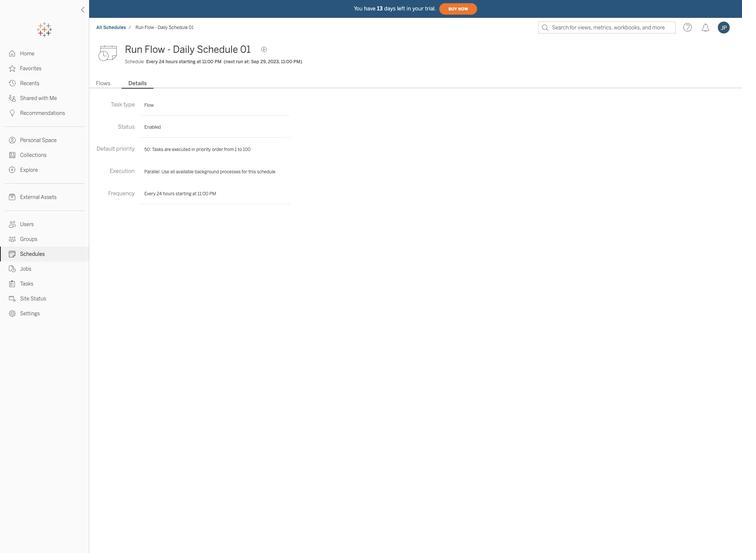 Task type: describe. For each thing, give the bounding box(es) containing it.
personal space link
[[0, 133, 89, 148]]

assets
[[41, 194, 57, 201]]

1 vertical spatial pm
[[210, 191, 216, 196]]

have
[[364, 5, 376, 12]]

left
[[397, 5, 405, 12]]

13
[[377, 5, 383, 12]]

settings
[[20, 311, 40, 317]]

at:
[[244, 59, 250, 64]]

0 horizontal spatial schedule
[[125, 59, 144, 64]]

external
[[20, 194, 40, 201]]

buy now button
[[439, 3, 478, 15]]

2 horizontal spatial schedule
[[197, 44, 238, 55]]

0 vertical spatial schedule
[[169, 25, 188, 30]]

for
[[242, 169, 248, 174]]

by text only_f5he34f image for groups
[[9, 236, 16, 243]]

all schedules link
[[96, 25, 126, 31]]

available
[[176, 169, 194, 174]]

2 vertical spatial flow
[[144, 103, 154, 108]]

by text only_f5he34f image for settings
[[9, 310, 16, 317]]

me
[[50, 95, 57, 102]]

type
[[124, 101, 135, 108]]

task type
[[111, 101, 135, 108]]

1 vertical spatial flow
[[145, 44, 165, 55]]

by text only_f5he34f image for schedules
[[9, 251, 16, 257]]

home
[[20, 51, 35, 57]]

(next
[[224, 59, 235, 64]]

Search for views, metrics, workbooks, and more text field
[[539, 22, 676, 33]]

order
[[212, 147, 223, 152]]

you have 13 days left in your trial.
[[354, 5, 436, 12]]

users
[[20, 221, 34, 228]]

0 vertical spatial daily
[[158, 25, 168, 30]]

1 vertical spatial every
[[144, 191, 156, 196]]

recents
[[20, 80, 39, 87]]

29,
[[261, 59, 267, 64]]

1 vertical spatial 24
[[157, 191, 162, 196]]

navigation panel element
[[0, 22, 89, 321]]

/
[[129, 25, 131, 30]]

1 horizontal spatial priority
[[196, 147, 211, 152]]

flows
[[96, 80, 111, 87]]

11:00 down background
[[198, 191, 209, 196]]

0 horizontal spatial 01
[[189, 25, 194, 30]]

processes
[[220, 169, 241, 174]]

by text only_f5he34f image for site status
[[9, 295, 16, 302]]

explore
[[20, 167, 38, 173]]

home link
[[0, 46, 89, 61]]

by text only_f5he34f image for jobs
[[9, 266, 16, 272]]

schedule
[[257, 169, 276, 174]]

every 24 hours starting at 11:00 pm
[[144, 191, 216, 196]]

you
[[354, 5, 363, 12]]

by text only_f5he34f image for recents
[[9, 80, 16, 87]]

recommendations link
[[0, 106, 89, 121]]

parallel: use all available background processes for this schedule
[[144, 169, 276, 174]]

sep
[[251, 59, 259, 64]]

recommendations
[[20, 110, 65, 116]]

favorites link
[[0, 61, 89, 76]]

to
[[238, 147, 242, 152]]

trial.
[[425, 5, 436, 12]]

execution
[[110, 168, 135, 175]]

external assets
[[20, 194, 57, 201]]

in inside the run flow - daily schedule 01 main content
[[192, 147, 195, 152]]

default
[[97, 146, 115, 152]]

by text only_f5he34f image for favorites
[[9, 65, 16, 72]]

all
[[96, 25, 102, 30]]

buy
[[449, 7, 457, 11]]

schedules link
[[0, 247, 89, 262]]

by text only_f5he34f image for tasks
[[9, 281, 16, 287]]

sub-spaces tab list
[[89, 79, 743, 89]]

buy now
[[449, 7, 468, 11]]

by text only_f5he34f image for home
[[9, 50, 16, 57]]

users link
[[0, 217, 89, 232]]

50: tasks are executed in priority order from 1 to 100
[[144, 147, 251, 152]]

11:00 left pm)
[[281, 59, 293, 64]]

groups
[[20, 236, 37, 243]]

background
[[195, 169, 219, 174]]

2023,
[[268, 59, 280, 64]]

0 vertical spatial starting
[[179, 59, 196, 64]]

by text only_f5he34f image for shared with me
[[9, 95, 16, 102]]

0 vertical spatial flow
[[145, 25, 154, 30]]

are
[[165, 147, 171, 152]]

site
[[20, 296, 29, 302]]

external assets link
[[0, 190, 89, 205]]



Task type: locate. For each thing, give the bounding box(es) containing it.
in right the "left"
[[407, 5, 411, 12]]

by text only_f5he34f image left shared
[[9, 95, 16, 102]]

1 vertical spatial schedules
[[20, 251, 45, 257]]

9 by text only_f5he34f image from the top
[[9, 266, 16, 272]]

by text only_f5he34f image left recommendations
[[9, 110, 16, 116]]

0 vertical spatial 01
[[189, 25, 194, 30]]

- inside main content
[[167, 44, 171, 55]]

run flow - daily schedule 01 inside the run flow - daily schedule 01 main content
[[125, 44, 251, 55]]

days
[[385, 5, 396, 12]]

1 vertical spatial at
[[193, 191, 197, 196]]

jobs
[[20, 266, 31, 272]]

by text only_f5he34f image inside explore link
[[9, 167, 16, 173]]

tasks right 50:
[[152, 147, 164, 152]]

1 horizontal spatial status
[[118, 123, 135, 130]]

frequency
[[108, 190, 135, 197]]

all
[[170, 169, 175, 174]]

shared
[[20, 95, 37, 102]]

by text only_f5he34f image up jobs link
[[9, 251, 16, 257]]

by text only_f5he34f image left site on the left bottom
[[9, 295, 16, 302]]

0 vertical spatial status
[[118, 123, 135, 130]]

by text only_f5he34f image left users
[[9, 221, 16, 228]]

1 horizontal spatial tasks
[[152, 147, 164, 152]]

5 by text only_f5he34f image from the top
[[9, 137, 16, 144]]

flow right type
[[144, 103, 154, 108]]

run flow - daily schedule 01 element
[[133, 25, 196, 30]]

status
[[118, 123, 135, 130], [31, 296, 46, 302]]

1 vertical spatial status
[[31, 296, 46, 302]]

every up details
[[146, 59, 158, 64]]

run
[[136, 25, 144, 30], [125, 44, 143, 55]]

parallel:
[[144, 169, 161, 174]]

by text only_f5he34f image inside home link
[[9, 50, 16, 57]]

schedules inside main navigation. press the up and down arrow keys to access links. element
[[20, 251, 45, 257]]

by text only_f5he34f image for explore
[[9, 167, 16, 173]]

in
[[407, 5, 411, 12], [192, 147, 195, 152]]

at down "available"
[[193, 191, 197, 196]]

0 vertical spatial every
[[146, 59, 158, 64]]

tasks link
[[0, 276, 89, 291]]

10 by text only_f5he34f image from the top
[[9, 295, 16, 302]]

settings link
[[0, 306, 89, 321]]

schedule every 24 hours starting at 11:00 pm (next run at: sep 29, 2023, 11:00 pm)
[[125, 59, 302, 64]]

by text only_f5he34f image left recents
[[9, 80, 16, 87]]

by text only_f5he34f image for personal space
[[9, 137, 16, 144]]

-
[[155, 25, 157, 30], [167, 44, 171, 55]]

default priority
[[97, 146, 135, 152]]

by text only_f5he34f image inside recommendations link
[[9, 110, 16, 116]]

1 by text only_f5he34f image from the top
[[9, 65, 16, 72]]

2 by text only_f5he34f image from the top
[[9, 80, 16, 87]]

0 vertical spatial tasks
[[152, 147, 164, 152]]

run right / at the top left
[[136, 25, 144, 30]]

run inside main content
[[125, 44, 143, 55]]

main navigation. press the up and down arrow keys to access links. element
[[0, 46, 89, 321]]

at left (next
[[197, 59, 201, 64]]

site status
[[20, 296, 46, 302]]

6 by text only_f5he34f image from the top
[[9, 167, 16, 173]]

3 by text only_f5he34f image from the top
[[9, 194, 16, 201]]

personal
[[20, 137, 41, 144]]

by text only_f5he34f image inside schedules link
[[9, 251, 16, 257]]

1
[[235, 147, 237, 152]]

24 down use on the left of page
[[157, 191, 162, 196]]

favorites
[[20, 65, 42, 72]]

1 horizontal spatial schedule
[[169, 25, 188, 30]]

0 horizontal spatial schedules
[[20, 251, 45, 257]]

24 down run flow - daily schedule 01 element
[[159, 59, 165, 64]]

by text only_f5he34f image inside collections link
[[9, 152, 16, 158]]

flow down run flow - daily schedule 01 element
[[145, 44, 165, 55]]

enabled
[[144, 125, 161, 130]]

1 vertical spatial tasks
[[20, 281, 33, 287]]

100
[[243, 147, 251, 152]]

tasks inside main navigation. press the up and down arrow keys to access links. element
[[20, 281, 33, 287]]

0 horizontal spatial tasks
[[20, 281, 33, 287]]

0 vertical spatial hours
[[166, 59, 178, 64]]

status down type
[[118, 123, 135, 130]]

run flow - daily schedule 01 up schedule every 24 hours starting at 11:00 pm (next run at: sep 29, 2023, 11:00 pm)
[[125, 44, 251, 55]]

by text only_f5he34f image for users
[[9, 221, 16, 228]]

flow right / at the top left
[[145, 25, 154, 30]]

3 by text only_f5he34f image from the top
[[9, 95, 16, 102]]

status inside main navigation. press the up and down arrow keys to access links. element
[[31, 296, 46, 302]]

by text only_f5he34f image inside favorites link
[[9, 65, 16, 72]]

0 horizontal spatial daily
[[158, 25, 168, 30]]

in right executed
[[192, 147, 195, 152]]

schedules down groups
[[20, 251, 45, 257]]

shared with me
[[20, 95, 57, 102]]

by text only_f5he34f image
[[9, 65, 16, 72], [9, 80, 16, 87], [9, 95, 16, 102], [9, 110, 16, 116], [9, 137, 16, 144], [9, 167, 16, 173], [9, 221, 16, 228], [9, 251, 16, 257], [9, 266, 16, 272], [9, 295, 16, 302], [9, 310, 16, 317]]

by text only_f5he34f image inside personal space link
[[9, 137, 16, 144]]

by text only_f5he34f image inside groups link
[[9, 236, 16, 243]]

priority
[[116, 146, 135, 152], [196, 147, 211, 152]]

0 vertical spatial 24
[[159, 59, 165, 64]]

task
[[111, 101, 122, 108]]

24
[[159, 59, 165, 64], [157, 191, 162, 196]]

from
[[224, 147, 234, 152]]

50:
[[144, 147, 151, 152]]

pm left (next
[[215, 59, 222, 64]]

1 vertical spatial -
[[167, 44, 171, 55]]

0 vertical spatial schedules
[[103, 25, 126, 30]]

daily right / at the top left
[[158, 25, 168, 30]]

1 vertical spatial schedule
[[197, 44, 238, 55]]

1 vertical spatial 01
[[240, 44, 251, 55]]

1 vertical spatial hours
[[163, 191, 175, 196]]

now
[[458, 7, 468, 11]]

0 vertical spatial in
[[407, 5, 411, 12]]

7 by text only_f5he34f image from the top
[[9, 221, 16, 228]]

1 horizontal spatial schedules
[[103, 25, 126, 30]]

11:00 left (next
[[202, 59, 214, 64]]

daily inside the run flow - daily schedule 01 main content
[[173, 44, 195, 55]]

1 horizontal spatial daily
[[173, 44, 195, 55]]

11 by text only_f5he34f image from the top
[[9, 310, 16, 317]]

tasks down jobs
[[20, 281, 33, 287]]

schedule image
[[98, 42, 121, 64]]

01 inside main content
[[240, 44, 251, 55]]

0 vertical spatial at
[[197, 59, 201, 64]]

by text only_f5he34f image for external assets
[[9, 194, 16, 201]]

flow
[[145, 25, 154, 30], [145, 44, 165, 55], [144, 103, 154, 108]]

collections link
[[0, 148, 89, 163]]

every down parallel:
[[144, 191, 156, 196]]

use
[[162, 169, 169, 174]]

priority left order
[[196, 147, 211, 152]]

8 by text only_f5he34f image from the top
[[9, 251, 16, 257]]

site status link
[[0, 291, 89, 306]]

by text only_f5he34f image
[[9, 50, 16, 57], [9, 152, 16, 158], [9, 194, 16, 201], [9, 236, 16, 243], [9, 281, 16, 287]]

4 by text only_f5he34f image from the top
[[9, 110, 16, 116]]

by text only_f5he34f image inside recents link
[[9, 80, 16, 87]]

4 by text only_f5he34f image from the top
[[9, 236, 16, 243]]

schedules
[[103, 25, 126, 30], [20, 251, 45, 257]]

this
[[249, 169, 256, 174]]

shared with me link
[[0, 91, 89, 106]]

1 vertical spatial in
[[192, 147, 195, 152]]

- right / at the top left
[[155, 25, 157, 30]]

groups link
[[0, 232, 89, 247]]

all schedules /
[[96, 25, 131, 30]]

space
[[42, 137, 57, 144]]

hours down use on the left of page
[[163, 191, 175, 196]]

0 vertical spatial run
[[136, 25, 144, 30]]

1 vertical spatial run
[[125, 44, 143, 55]]

jobs link
[[0, 262, 89, 276]]

status right site on the left bottom
[[31, 296, 46, 302]]

priority right default
[[116, 146, 135, 152]]

recents link
[[0, 76, 89, 91]]

hours down run flow - daily schedule 01 element
[[166, 59, 178, 64]]

run flow - daily schedule 01 right / at the top left
[[136, 25, 194, 30]]

0 vertical spatial run flow - daily schedule 01
[[136, 25, 194, 30]]

2 vertical spatial schedule
[[125, 59, 144, 64]]

by text only_f5he34f image left favorites
[[9, 65, 16, 72]]

1 horizontal spatial 01
[[240, 44, 251, 55]]

by text only_f5he34f image inside "users" link
[[9, 221, 16, 228]]

by text only_f5he34f image left 'settings'
[[9, 310, 16, 317]]

by text only_f5he34f image left jobs
[[9, 266, 16, 272]]

by text only_f5he34f image inside the site status link
[[9, 295, 16, 302]]

0 horizontal spatial in
[[192, 147, 195, 152]]

by text only_f5he34f image for collections
[[9, 152, 16, 158]]

explore link
[[0, 163, 89, 177]]

by text only_f5he34f image left personal
[[9, 137, 16, 144]]

run flow - daily schedule 01 main content
[[89, 37, 743, 553]]

with
[[38, 95, 48, 102]]

- down run flow - daily schedule 01 element
[[167, 44, 171, 55]]

status inside the run flow - daily schedule 01 main content
[[118, 123, 135, 130]]

1 vertical spatial run flow - daily schedule 01
[[125, 44, 251, 55]]

by text only_f5he34f image for recommendations
[[9, 110, 16, 116]]

run flow - daily schedule 01
[[136, 25, 194, 30], [125, 44, 251, 55]]

1 by text only_f5he34f image from the top
[[9, 50, 16, 57]]

daily
[[158, 25, 168, 30], [173, 44, 195, 55]]

1 horizontal spatial -
[[167, 44, 171, 55]]

1 vertical spatial daily
[[173, 44, 195, 55]]

by text only_f5he34f image left explore at left
[[9, 167, 16, 173]]

executed
[[172, 147, 191, 152]]

0 horizontal spatial status
[[31, 296, 46, 302]]

01
[[189, 25, 194, 30], [240, 44, 251, 55]]

0 vertical spatial -
[[155, 25, 157, 30]]

your
[[413, 5, 424, 12]]

by text only_f5he34f image inside settings link
[[9, 310, 16, 317]]

details
[[128, 80, 147, 87]]

pm)
[[294, 59, 302, 64]]

run down / at the top left
[[125, 44, 143, 55]]

0 horizontal spatial -
[[155, 25, 157, 30]]

2 by text only_f5he34f image from the top
[[9, 152, 16, 158]]

collections
[[20, 152, 47, 158]]

pm down parallel: use all available background processes for this schedule on the left of page
[[210, 191, 216, 196]]

by text only_f5he34f image inside jobs link
[[9, 266, 16, 272]]

0 horizontal spatial priority
[[116, 146, 135, 152]]

by text only_f5he34f image inside tasks link
[[9, 281, 16, 287]]

starting
[[179, 59, 196, 64], [176, 191, 192, 196]]

1 horizontal spatial at
[[197, 59, 201, 64]]

1 vertical spatial starting
[[176, 191, 192, 196]]

0 horizontal spatial at
[[193, 191, 197, 196]]

by text only_f5he34f image inside the external assets link
[[9, 194, 16, 201]]

5 by text only_f5he34f image from the top
[[9, 281, 16, 287]]

run
[[236, 59, 243, 64]]

pm
[[215, 59, 222, 64], [210, 191, 216, 196]]

1 horizontal spatial in
[[407, 5, 411, 12]]

personal space
[[20, 137, 57, 144]]

daily down run flow - daily schedule 01 element
[[173, 44, 195, 55]]

tasks inside the run flow - daily schedule 01 main content
[[152, 147, 164, 152]]

hours
[[166, 59, 178, 64], [163, 191, 175, 196]]

schedules left / at the top left
[[103, 25, 126, 30]]

schedule
[[169, 25, 188, 30], [197, 44, 238, 55], [125, 59, 144, 64]]

by text only_f5he34f image inside shared with me link
[[9, 95, 16, 102]]

0 vertical spatial pm
[[215, 59, 222, 64]]



Task type: vqa. For each thing, say whether or not it's contained in the screenshot.


